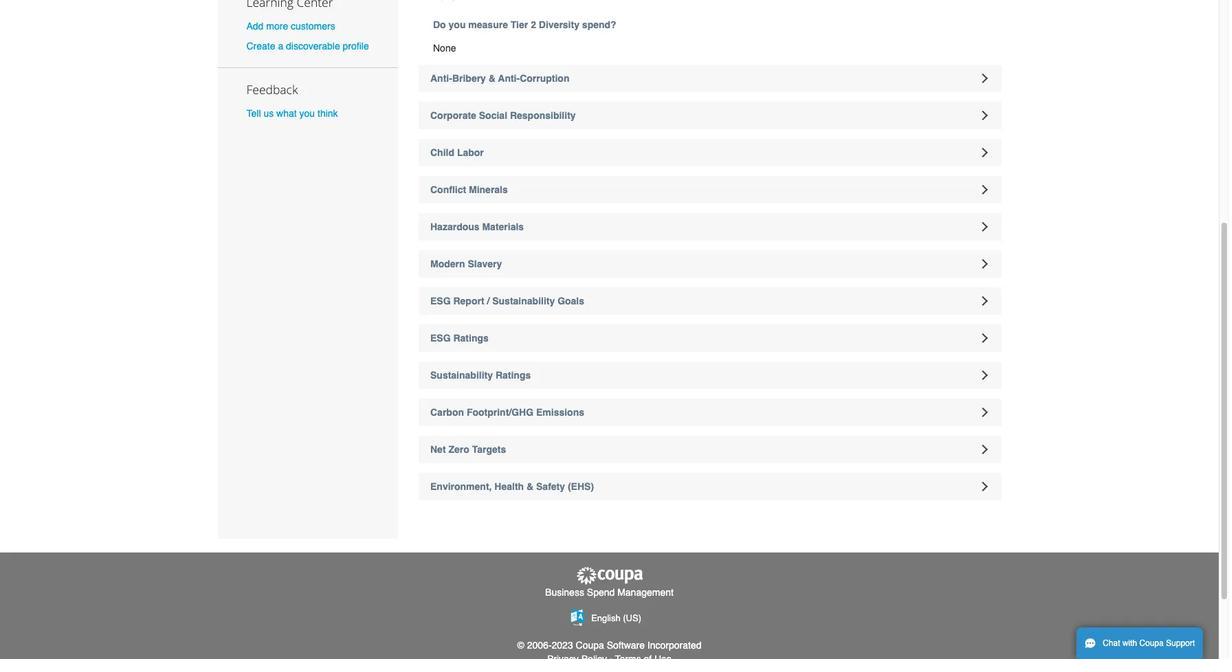Task type: locate. For each thing, give the bounding box(es) containing it.
esg
[[430, 296, 451, 307], [430, 333, 451, 344]]

carbon
[[430, 407, 464, 418]]

environment, health & safety (ehs) heading
[[419, 473, 1001, 501]]

0 vertical spatial esg
[[430, 296, 451, 307]]

none
[[433, 43, 456, 54]]

sustainability right /
[[492, 296, 555, 307]]

corporate social responsibility button
[[419, 102, 1001, 129]]

esg report / sustainability goals
[[430, 296, 584, 307]]

sustainability ratings heading
[[419, 362, 1001, 389]]

1 vertical spatial sustainability
[[430, 370, 493, 381]]

1 anti- from the left
[[430, 73, 452, 84]]

1 vertical spatial &
[[527, 481, 534, 492]]

carbon footprint/ghg emissions
[[430, 407, 584, 418]]

support
[[1166, 639, 1195, 648]]

& inside dropdown button
[[527, 481, 534, 492]]

business
[[545, 587, 584, 598]]

ratings for sustainability ratings
[[496, 370, 531, 381]]

corporate social responsibility heading
[[419, 102, 1001, 129]]

coupa supplier portal image
[[575, 567, 644, 586]]

you
[[449, 19, 466, 30], [299, 108, 315, 119]]

child labor button
[[419, 139, 1001, 166]]

net zero targets
[[430, 444, 506, 455]]

ratings
[[453, 333, 489, 344], [496, 370, 531, 381]]

responsibility
[[510, 110, 576, 121]]

& inside dropdown button
[[489, 73, 496, 84]]

english (us)
[[591, 614, 642, 624]]

anti-bribery & anti-corruption button
[[419, 65, 1001, 92]]

sustainability down esg ratings
[[430, 370, 493, 381]]

discoverable
[[286, 41, 340, 52]]

coupa
[[1140, 639, 1164, 648], [576, 640, 604, 651]]

1 horizontal spatial &
[[527, 481, 534, 492]]

customers
[[291, 21, 335, 32]]

what
[[276, 108, 297, 119]]

2
[[531, 19, 536, 30]]

with
[[1123, 639, 1137, 648]]

0 horizontal spatial ratings
[[453, 333, 489, 344]]

think
[[318, 108, 338, 119]]

2 esg from the top
[[430, 333, 451, 344]]

1 vertical spatial ratings
[[496, 370, 531, 381]]

esg for esg report / sustainability goals
[[430, 296, 451, 307]]

child labor
[[430, 147, 484, 158]]

sustainability ratings button
[[419, 362, 1001, 389]]

0 vertical spatial &
[[489, 73, 496, 84]]

english
[[591, 614, 621, 624]]

0 horizontal spatial &
[[489, 73, 496, 84]]

anti-bribery & anti-corruption
[[430, 73, 570, 84]]

sustainability ratings
[[430, 370, 531, 381]]

modern slavery heading
[[419, 250, 1001, 278]]

do you measure tier 2 diversity spend?
[[433, 19, 617, 30]]

spend?
[[582, 19, 617, 30]]

do
[[433, 19, 446, 30]]

add
[[247, 21, 264, 32]]

1 vertical spatial esg
[[430, 333, 451, 344]]

conflict minerals heading
[[419, 176, 1001, 204]]

&
[[489, 73, 496, 84], [527, 481, 534, 492]]

esg ratings
[[430, 333, 489, 344]]

0 horizontal spatial anti-
[[430, 73, 452, 84]]

anti-
[[430, 73, 452, 84], [498, 73, 520, 84]]

1 horizontal spatial anti-
[[498, 73, 520, 84]]

esg left report
[[430, 296, 451, 307]]

© 2006-2023 coupa software incorporated
[[517, 640, 702, 651]]

1 esg from the top
[[430, 296, 451, 307]]

0 vertical spatial you
[[449, 19, 466, 30]]

0 vertical spatial ratings
[[453, 333, 489, 344]]

tell us what you think
[[247, 108, 338, 119]]

tell us what you think button
[[247, 107, 338, 121]]

goals
[[558, 296, 584, 307]]

& right bribery
[[489, 73, 496, 84]]

esg for esg ratings
[[430, 333, 451, 344]]

modern slavery button
[[419, 250, 1001, 278]]

1 horizontal spatial coupa
[[1140, 639, 1164, 648]]

coupa right 2023
[[576, 640, 604, 651]]

measure
[[468, 19, 508, 30]]

social
[[479, 110, 507, 121]]

0 horizontal spatial you
[[299, 108, 315, 119]]

coupa right with
[[1140, 639, 1164, 648]]

anti- up corporate social responsibility
[[498, 73, 520, 84]]

hazardous
[[430, 221, 480, 232]]

carbon footprint/ghg emissions button
[[419, 399, 1001, 426]]

(ehs)
[[568, 481, 594, 492]]

health
[[495, 481, 524, 492]]

(us)
[[623, 614, 642, 624]]

child
[[430, 147, 455, 158]]

anti- down none
[[430, 73, 452, 84]]

1 horizontal spatial ratings
[[496, 370, 531, 381]]

modern slavery
[[430, 259, 502, 270]]

ratings up carbon footprint/ghg emissions
[[496, 370, 531, 381]]

& left safety
[[527, 481, 534, 492]]

sustainability
[[492, 296, 555, 307], [430, 370, 493, 381]]

& for safety
[[527, 481, 534, 492]]

child labor heading
[[419, 139, 1001, 166]]

diversity
[[539, 19, 580, 30]]

ratings down report
[[453, 333, 489, 344]]

profile
[[343, 41, 369, 52]]

you right do
[[449, 19, 466, 30]]

1 vertical spatial you
[[299, 108, 315, 119]]

you right what
[[299, 108, 315, 119]]

0 horizontal spatial coupa
[[576, 640, 604, 651]]

materials
[[482, 221, 524, 232]]

esg up sustainability ratings
[[430, 333, 451, 344]]

ratings for esg ratings
[[453, 333, 489, 344]]

anti-bribery & anti-corruption heading
[[419, 65, 1001, 92]]

create a discoverable profile link
[[247, 41, 369, 52]]

create a discoverable profile
[[247, 41, 369, 52]]

modern
[[430, 259, 465, 270]]



Task type: vqa. For each thing, say whether or not it's contained in the screenshot.
business
yes



Task type: describe. For each thing, give the bounding box(es) containing it.
conflict minerals button
[[419, 176, 1001, 204]]

coupa inside the chat with coupa support button
[[1140, 639, 1164, 648]]

2006-
[[527, 640, 552, 651]]

tier
[[511, 19, 528, 30]]

& for anti-
[[489, 73, 496, 84]]

bribery
[[452, 73, 486, 84]]

hazardous materials button
[[419, 213, 1001, 241]]

esg ratings button
[[419, 325, 1001, 352]]

2 anti- from the left
[[498, 73, 520, 84]]

1 horizontal spatial you
[[449, 19, 466, 30]]

you inside tell us what you think button
[[299, 108, 315, 119]]

net zero targets heading
[[419, 436, 1001, 463]]

incorporated
[[648, 640, 702, 651]]

esg report / sustainability goals button
[[419, 287, 1001, 315]]

conflict minerals
[[430, 184, 508, 195]]

safety
[[536, 481, 565, 492]]

create
[[247, 41, 275, 52]]

labor
[[457, 147, 484, 158]]

chat
[[1103, 639, 1121, 648]]

zero
[[449, 444, 469, 455]]

add more customers
[[247, 21, 335, 32]]

environment,
[[430, 481, 492, 492]]

corruption
[[520, 73, 570, 84]]

conflict
[[430, 184, 466, 195]]

more
[[266, 21, 288, 32]]

net
[[430, 444, 446, 455]]

0 vertical spatial sustainability
[[492, 296, 555, 307]]

feedback
[[247, 81, 298, 98]]

corporate social responsibility
[[430, 110, 576, 121]]

tell
[[247, 108, 261, 119]]

footprint/ghg
[[467, 407, 534, 418]]

add more customers link
[[247, 21, 335, 32]]

©
[[517, 640, 525, 651]]

carbon footprint/ghg emissions heading
[[419, 399, 1001, 426]]

corporate
[[430, 110, 476, 121]]

management
[[618, 587, 674, 598]]

2023
[[552, 640, 573, 651]]

chat with coupa support button
[[1077, 628, 1204, 659]]

hazardous materials
[[430, 221, 524, 232]]

/
[[487, 296, 490, 307]]

report
[[453, 296, 484, 307]]

us
[[264, 108, 274, 119]]

emissions
[[536, 407, 584, 418]]

slavery
[[468, 259, 502, 270]]

chat with coupa support
[[1103, 639, 1195, 648]]

hazardous materials heading
[[419, 213, 1001, 241]]

a
[[278, 41, 283, 52]]

esg report / sustainability goals heading
[[419, 287, 1001, 315]]

environment, health & safety (ehs)
[[430, 481, 594, 492]]

targets
[[472, 444, 506, 455]]

spend
[[587, 587, 615, 598]]

software
[[607, 640, 645, 651]]

esg ratings heading
[[419, 325, 1001, 352]]

minerals
[[469, 184, 508, 195]]

net zero targets button
[[419, 436, 1001, 463]]

environment, health & safety (ehs) button
[[419, 473, 1001, 501]]

business spend management
[[545, 587, 674, 598]]



